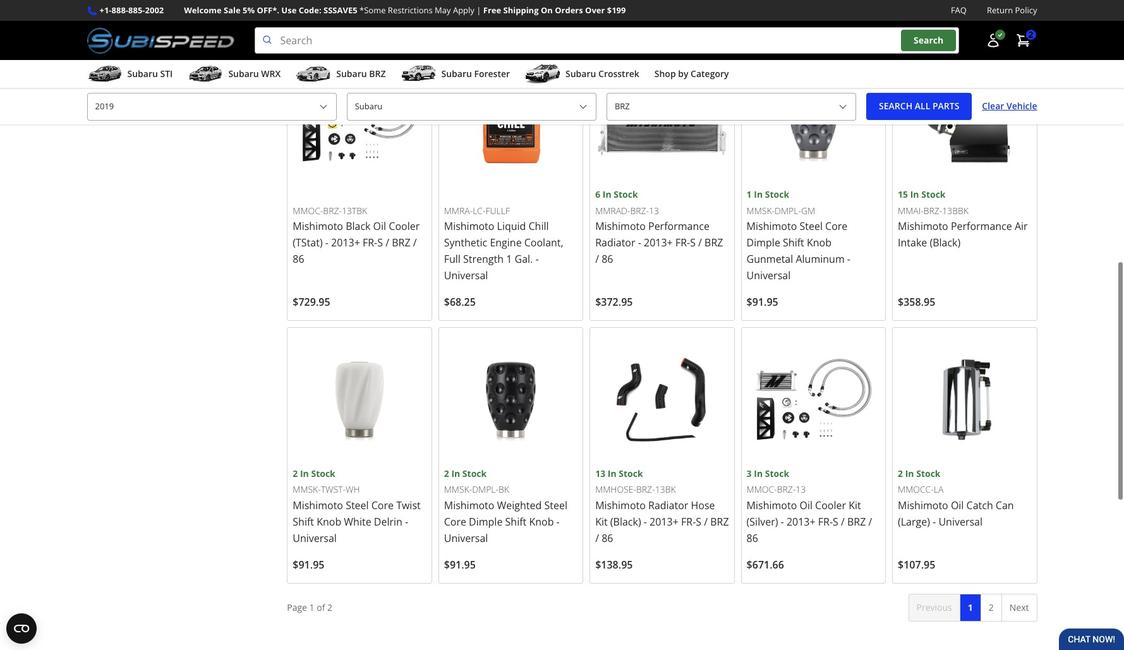 Task type: describe. For each thing, give the bounding box(es) containing it.
in for mishimoto steel core twist shift knob white delrin - universal
[[300, 467, 309, 479]]

mishimoto for mishimoto steel core twist shift knob white delrin - universal
[[293, 498, 343, 512]]

next
[[1010, 601, 1029, 613]]

shift for white
[[293, 515, 314, 529]]

mmsk- for mishimoto steel core twist shift knob white delrin - universal
[[293, 483, 321, 495]]

shift inside 2 in stock mmsk-dmpl-bk mishimoto weighted steel core dimple shift knob - universal
[[505, 515, 527, 529]]

2013+ inside 6 in stock mmrad-brz-13 mishimoto performance radiator - 2013+ fr-s / brz / 86
[[644, 236, 673, 250]]

wrx
[[261, 68, 281, 80]]

fr- inside 6 in stock mmrad-brz-13 mishimoto performance radiator - 2013+ fr-s / brz / 86
[[675, 236, 690, 250]]

cooler inside mmoc-brz-13tbk mishimoto black oil cooler (tstat) - 2013+ fr-s / brz / 86
[[389, 219, 420, 233]]

2 inside "2 in stock mmsk-twst-wh mishimoto steel core twist shift knob white delrin - universal"
[[293, 467, 298, 479]]

previous
[[917, 601, 952, 613]]

subaru for subaru wrx
[[228, 68, 259, 80]]

2002
[[145, 4, 164, 16]]

subaru wrx button
[[188, 63, 281, 88]]

wh
[[346, 483, 360, 495]]

brz- for mishimoto performance air intake (black)
[[924, 204, 942, 216]]

mishimoto for mishimoto performance air intake (black)
[[898, 219, 948, 233]]

category
[[691, 68, 729, 80]]

stock for mishimoto oil catch can (large) - universal
[[916, 467, 941, 479]]

liquid
[[497, 219, 526, 233]]

dimple inside 2 in stock mmsk-dmpl-bk mishimoto weighted steel core dimple shift knob - universal
[[469, 515, 503, 529]]

*some restrictions may apply | free shipping on orders over $199
[[360, 4, 626, 16]]

86 inside 3 in stock mmoc-brz-13 mishimoto oil cooler kit (silver) - 2013+ fr-s / brz / 86
[[747, 531, 758, 545]]

dmpl- for weighted
[[472, 483, 499, 495]]

885-
[[128, 4, 145, 16]]

delrin
[[374, 515, 402, 529]]

select year image
[[318, 102, 328, 112]]

13 for 2013+
[[649, 204, 659, 216]]

2 in stock mmsk-dmpl-bk mishimoto weighted steel core dimple shift knob - universal
[[444, 467, 568, 545]]

(silver)
[[747, 515, 778, 529]]

$154.95 link
[[287, 0, 432, 42]]

fullf
[[486, 204, 510, 216]]

parts
[[933, 100, 960, 112]]

oil inside "2 in stock mmocc-la mishimoto oil catch can (large) - universal"
[[951, 498, 964, 512]]

weighted
[[497, 498, 542, 512]]

a subaru crosstrek thumbnail image image
[[525, 65, 561, 83]]

(large)
[[898, 515, 930, 529]]

$68.25
[[444, 295, 476, 309]]

2 in stock mmocc-la mishimoto oil catch can (large) - universal
[[898, 467, 1014, 529]]

gm
[[801, 204, 815, 216]]

$230.95
[[444, 16, 482, 30]]

- inside 6 in stock mmrad-brz-13 mishimoto performance radiator - 2013+ fr-s / brz / 86
[[638, 236, 641, 250]]

faq link
[[951, 4, 967, 17]]

2013+ inside 3 in stock mmoc-brz-13 mishimoto oil cooler kit (silver) - 2013+ fr-s / brz / 86
[[787, 515, 816, 529]]

orders
[[555, 4, 583, 16]]

previous button
[[908, 594, 960, 622]]

sale
[[224, 4, 241, 16]]

0 vertical spatial 2 button
[[1010, 28, 1037, 53]]

s inside 6 in stock mmrad-brz-13 mishimoto performance radiator - 2013+ fr-s / brz / 86
[[690, 236, 696, 250]]

subaru forester button
[[401, 63, 510, 88]]

clear vehicle button
[[982, 93, 1037, 120]]

888-
[[112, 4, 128, 16]]

use
[[281, 4, 297, 16]]

mishimoto black oil cooler (tstat) - 2013+ fr-s / brz / 86 image
[[293, 54, 426, 188]]

$138.95 inside 'link'
[[898, 16, 936, 30]]

13bk
[[655, 483, 676, 495]]

mishimoto radiator hose kit (black) - 2013+ fr-s / brz / 86 image
[[595, 333, 729, 467]]

off*.
[[257, 4, 279, 16]]

in for mishimoto performance air intake (black)
[[910, 189, 919, 201]]

fr- inside 3 in stock mmoc-brz-13 mishimoto oil cooler kit (silver) - 2013+ fr-s / brz / 86
[[818, 515, 833, 529]]

- inside "2 in stock mmocc-la mishimoto oil catch can (large) - universal"
[[933, 515, 936, 529]]

synthetic
[[444, 236, 487, 250]]

subaru crosstrek
[[566, 68, 639, 80]]

fr- inside mmoc-brz-13tbk mishimoto black oil cooler (tstat) - 2013+ fr-s / brz / 86
[[363, 236, 377, 250]]

white
[[344, 515, 371, 529]]

search all parts button
[[866, 93, 972, 120]]

stock for mishimoto steel core twist shift knob white delrin - universal
[[311, 467, 335, 479]]

- inside 2 in stock mmsk-dmpl-bk mishimoto weighted steel core dimple shift knob - universal
[[557, 515, 560, 529]]

performance for 2013+
[[648, 219, 710, 233]]

welcome
[[184, 4, 222, 16]]

select make image
[[578, 102, 588, 112]]

faq
[[951, 4, 967, 16]]

gal.
[[515, 252, 533, 266]]

1 inside the 1 in stock mmsk-dmpl-gm mishimoto steel core dimple shift knob gunmetal aluminum - universal
[[747, 189, 752, 201]]

dimple inside the 1 in stock mmsk-dmpl-gm mishimoto steel core dimple shift knob gunmetal aluminum - universal
[[747, 236, 780, 250]]

subaru brz
[[336, 68, 386, 80]]

radiator inside 6 in stock mmrad-brz-13 mishimoto performance radiator - 2013+ fr-s / brz / 86
[[595, 236, 635, 250]]

crosstrek
[[598, 68, 639, 80]]

subaru for subaru forester
[[441, 68, 472, 80]]

13 in stock mmhose-brz-13bk mishimoto radiator hose kit (black) - 2013+ fr-s / brz / 86
[[595, 467, 729, 545]]

core inside 2 in stock mmsk-dmpl-bk mishimoto weighted steel core dimple shift knob - universal
[[444, 515, 466, 529]]

code:
[[299, 4, 321, 16]]

universal inside the 'mmra-lc-fullf mishimoto liquid chill synthetic engine coolant, full strength 1 gal. - universal'
[[444, 269, 488, 283]]

search button
[[901, 30, 956, 51]]

search input field
[[254, 27, 959, 54]]

engine
[[490, 236, 522, 250]]

universal inside "2 in stock mmocc-la mishimoto oil catch can (large) - universal"
[[939, 515, 983, 529]]

mmra-
[[444, 204, 473, 216]]

over
[[585, 4, 605, 16]]

stock for mishimoto oil cooler kit (silver) - 2013+ fr-s / brz / 86
[[765, 467, 789, 479]]

page 1 of 2
[[287, 601, 332, 613]]

mmra-lc-fullf mishimoto liquid chill synthetic engine coolant, full strength 1 gal. - universal
[[444, 204, 564, 283]]

return policy link
[[987, 4, 1037, 17]]

vehicle
[[1007, 100, 1037, 112]]

86 inside the 13 in stock mmhose-brz-13bk mishimoto radiator hose kit (black) - 2013+ fr-s / brz / 86
[[602, 531, 613, 545]]

$17.95
[[595, 16, 627, 30]]

(black) for performance
[[930, 236, 961, 250]]

lc-
[[473, 204, 486, 216]]

select model image
[[838, 102, 848, 112]]

stock for mishimoto weighted steel core dimple shift knob - universal
[[463, 467, 487, 479]]

page
[[287, 601, 307, 613]]

86 inside mmoc-brz-13tbk mishimoto black oil cooler (tstat) - 2013+ fr-s / brz / 86
[[293, 252, 304, 266]]

mishimoto for mishimoto steel core dimple shift knob gunmetal aluminum - universal
[[747, 219, 797, 233]]

cooler inside 3 in stock mmoc-brz-13 mishimoto oil cooler kit (silver) - 2013+ fr-s / brz / 86
[[815, 498, 846, 512]]

13 inside the 13 in stock mmhose-brz-13bk mishimoto radiator hose kit (black) - 2013+ fr-s / brz / 86
[[595, 467, 606, 479]]

- inside "2 in stock mmsk-twst-wh mishimoto steel core twist shift knob white delrin - universal"
[[405, 515, 408, 529]]

+1-888-885-2002
[[100, 4, 164, 16]]

radiator inside the 13 in stock mmhose-brz-13bk mishimoto radiator hose kit (black) - 2013+ fr-s / brz / 86
[[648, 498, 688, 512]]

bk
[[499, 483, 509, 495]]

mishimoto weighted steel core dimple shift knob - universal image
[[444, 333, 578, 467]]

restrictions
[[388, 4, 433, 16]]

13tbk
[[342, 204, 367, 216]]

steel inside 2 in stock mmsk-dmpl-bk mishimoto weighted steel core dimple shift knob - universal
[[544, 498, 568, 512]]

strength
[[463, 252, 504, 266]]

mmocc-
[[898, 483, 934, 495]]

subaru sti
[[127, 68, 173, 80]]

return policy
[[987, 4, 1037, 16]]

shift for gunmetal
[[783, 236, 804, 250]]

brz inside dropdown button
[[369, 68, 386, 80]]

1 in stock mmsk-dmpl-gm mishimoto steel core dimple shift knob gunmetal aluminum - universal
[[747, 189, 851, 283]]

subaru sti button
[[87, 63, 173, 88]]

mmoc- inside mmoc-brz-13tbk mishimoto black oil cooler (tstat) - 2013+ fr-s / brz / 86
[[293, 204, 323, 216]]

- inside the 1 in stock mmsk-dmpl-gm mishimoto steel core dimple shift knob gunmetal aluminum - universal
[[847, 252, 851, 266]]

- inside the 'mmra-lc-fullf mishimoto liquid chill synthetic engine coolant, full strength 1 gal. - universal'
[[536, 252, 539, 266]]

$372.95
[[595, 295, 633, 309]]

steel for white
[[346, 498, 369, 512]]

can
[[996, 498, 1014, 512]]

full
[[444, 252, 461, 266]]

mishimoto inside mmoc-brz-13tbk mishimoto black oil cooler (tstat) - 2013+ fr-s / brz / 86
[[293, 219, 343, 233]]

catch
[[967, 498, 993, 512]]

+1-
[[100, 4, 112, 16]]

$91.95 for mishimoto weighted steel core dimple shift knob - universal
[[444, 558, 476, 572]]

chill
[[529, 219, 549, 233]]

shop
[[655, 68, 676, 80]]

apply
[[453, 4, 475, 16]]

0 horizontal spatial $138.95
[[595, 558, 633, 572]]

s inside 3 in stock mmoc-brz-13 mishimoto oil cooler kit (silver) - 2013+ fr-s / brz / 86
[[833, 515, 839, 529]]

2013+ inside the 13 in stock mmhose-brz-13bk mishimoto radiator hose kit (black) - 2013+ fr-s / brz / 86
[[650, 515, 679, 529]]

$91.95 for mishimoto steel core twist shift knob white delrin - universal
[[293, 558, 324, 572]]

2 inside "2 in stock mmocc-la mishimoto oil catch can (large) - universal"
[[898, 467, 903, 479]]

mishimoto for mishimoto weighted steel core dimple shift knob - universal
[[444, 498, 494, 512]]

- inside mmoc-brz-13tbk mishimoto black oil cooler (tstat) - 2013+ fr-s / brz / 86
[[325, 236, 329, 250]]

a subaru forester thumbnail image image
[[401, 65, 436, 83]]

mishimoto for mishimoto oil cooler kit (silver) - 2013+ fr-s / brz / 86
[[747, 498, 797, 512]]

1 inside the 'mmra-lc-fullf mishimoto liquid chill synthetic engine coolant, full strength 1 gal. - universal'
[[506, 252, 512, 266]]

coolant,
[[524, 236, 564, 250]]



Task type: locate. For each thing, give the bounding box(es) containing it.
black
[[346, 219, 371, 233]]

s inside the 13 in stock mmhose-brz-13bk mishimoto radiator hose kit (black) - 2013+ fr-s / brz / 86
[[696, 515, 702, 529]]

1 horizontal spatial (black)
[[930, 236, 961, 250]]

shipping
[[503, 4, 539, 16]]

2 horizontal spatial shift
[[783, 236, 804, 250]]

- inside 3 in stock mmoc-brz-13 mishimoto oil cooler kit (silver) - 2013+ fr-s / brz / 86
[[781, 515, 784, 529]]

mmsk- inside 2 in stock mmsk-dmpl-bk mishimoto weighted steel core dimple shift knob - universal
[[444, 483, 472, 495]]

|
[[477, 4, 481, 16]]

1 horizontal spatial radiator
[[648, 498, 688, 512]]

dmpl- up "gunmetal"
[[775, 204, 801, 216]]

13bbk
[[942, 204, 969, 216]]

mishimoto up '(tstat)' at top left
[[293, 219, 343, 233]]

mishimoto
[[293, 219, 343, 233], [444, 219, 494, 233], [595, 219, 646, 233], [747, 219, 797, 233], [898, 219, 948, 233], [293, 498, 343, 512], [444, 498, 494, 512], [595, 498, 646, 512], [747, 498, 797, 512], [898, 498, 948, 512]]

subaru
[[127, 68, 158, 80], [228, 68, 259, 80], [336, 68, 367, 80], [441, 68, 472, 80], [566, 68, 596, 80]]

performance
[[648, 219, 710, 233], [951, 219, 1012, 233]]

cooler
[[389, 219, 420, 233], [815, 498, 846, 512]]

1 horizontal spatial dmpl-
[[775, 204, 801, 216]]

radiator
[[595, 236, 635, 250], [648, 498, 688, 512]]

1 inside 1 button
[[968, 601, 973, 613]]

$91.95
[[747, 295, 778, 309], [293, 558, 324, 572], [444, 558, 476, 572]]

subaru for subaru crosstrek
[[566, 68, 596, 80]]

stock inside "2 in stock mmsk-twst-wh mishimoto steel core twist shift knob white delrin - universal"
[[311, 467, 335, 479]]

2 horizontal spatial 13
[[796, 483, 806, 495]]

2 button left next on the bottom of page
[[981, 594, 1002, 622]]

1 horizontal spatial shift
[[505, 515, 527, 529]]

s inside mmoc-brz-13tbk mishimoto black oil cooler (tstat) - 2013+ fr-s / brz / 86
[[377, 236, 383, 250]]

(black)
[[930, 236, 961, 250], [610, 515, 641, 529]]

mmsk- inside "2 in stock mmsk-twst-wh mishimoto steel core twist shift knob white delrin - universal"
[[293, 483, 321, 495]]

subaru inside dropdown button
[[566, 68, 596, 80]]

steel inside "2 in stock mmsk-twst-wh mishimoto steel core twist shift knob white delrin - universal"
[[346, 498, 369, 512]]

Select Year button
[[87, 93, 337, 120]]

1 horizontal spatial mmsk-
[[444, 483, 472, 495]]

in inside 3 in stock mmoc-brz-13 mishimoto oil cooler kit (silver) - 2013+ fr-s / brz / 86
[[754, 467, 763, 479]]

2 inside 2 in stock mmsk-dmpl-bk mishimoto weighted steel core dimple shift knob - universal
[[444, 467, 449, 479]]

dimple down 'bk'
[[469, 515, 503, 529]]

stock inside 2 in stock mmsk-dmpl-bk mishimoto weighted steel core dimple shift knob - universal
[[463, 467, 487, 479]]

1 button
[[960, 594, 981, 622]]

1 horizontal spatial 13
[[649, 204, 659, 216]]

3 in stock mmoc-brz-13 mishimoto oil cooler kit (silver) - 2013+ fr-s / brz / 86
[[747, 467, 872, 545]]

knob inside "2 in stock mmsk-twst-wh mishimoto steel core twist shift knob white delrin - universal"
[[317, 515, 341, 529]]

stock for mishimoto radiator hose kit (black) - 2013+ fr-s / brz / 86
[[619, 467, 643, 479]]

0 horizontal spatial $91.95
[[293, 558, 324, 572]]

in inside "2 in stock mmocc-la mishimoto oil catch can (large) - universal"
[[905, 467, 914, 479]]

6
[[595, 189, 600, 201]]

sssave5
[[324, 4, 357, 16]]

sti
[[160, 68, 173, 80]]

0 horizontal spatial steel
[[346, 498, 369, 512]]

knob down weighted
[[529, 515, 554, 529]]

knob inside 2 in stock mmsk-dmpl-bk mishimoto weighted steel core dimple shift knob - universal
[[529, 515, 554, 529]]

13
[[649, 204, 659, 216], [595, 467, 606, 479], [796, 483, 806, 495]]

mishimoto inside "2 in stock mmocc-la mishimoto oil catch can (large) - universal"
[[898, 498, 948, 512]]

(black) right intake
[[930, 236, 961, 250]]

core for delrin
[[371, 498, 394, 512]]

by
[[678, 68, 689, 80]]

hose
[[691, 498, 715, 512]]

steel for gunmetal
[[800, 219, 823, 233]]

dmpl- for steel
[[775, 204, 801, 216]]

$17.95 link
[[590, 0, 735, 42]]

brz- inside the 13 in stock mmhose-brz-13bk mishimoto radiator hose kit (black) - 2013+ fr-s / brz / 86
[[636, 483, 655, 495]]

15 in stock mmai-brz-13bbk mishimoto performance air intake (black)
[[898, 189, 1028, 250]]

radiator down 13bk
[[648, 498, 688, 512]]

of
[[317, 601, 325, 613]]

1 vertical spatial 2 button
[[981, 594, 1002, 622]]

1 horizontal spatial $91.95
[[444, 558, 476, 572]]

clear
[[982, 100, 1004, 112]]

0 vertical spatial dimple
[[747, 236, 780, 250]]

subaru brz button
[[296, 63, 386, 88]]

shop by category
[[655, 68, 729, 80]]

aluminum
[[796, 252, 845, 266]]

0 horizontal spatial $358.95
[[747, 16, 784, 30]]

twist
[[396, 498, 421, 512]]

in inside 2 in stock mmsk-dmpl-bk mishimoto weighted steel core dimple shift knob - universal
[[451, 467, 460, 479]]

2 subaru from the left
[[228, 68, 259, 80]]

subaru forester
[[441, 68, 510, 80]]

mishimoto up "synthetic"
[[444, 219, 494, 233]]

knob up aluminum
[[807, 236, 832, 250]]

$199
[[607, 4, 626, 16]]

1 vertical spatial core
[[371, 498, 394, 512]]

$358.95 link
[[741, 0, 886, 42]]

shift inside "2 in stock mmsk-twst-wh mishimoto steel core twist shift knob white delrin - universal"
[[293, 515, 314, 529]]

may
[[435, 4, 451, 16]]

stock for mishimoto steel core dimple shift knob gunmetal aluminum - universal
[[765, 189, 789, 201]]

86 down the mmhose-
[[602, 531, 613, 545]]

0 vertical spatial $138.95
[[898, 16, 936, 30]]

kit for mishimoto radiator hose kit (black) - 2013+ fr-s / brz / 86
[[595, 515, 608, 529]]

5 subaru from the left
[[566, 68, 596, 80]]

subaru inside "dropdown button"
[[441, 68, 472, 80]]

1 horizontal spatial dimple
[[747, 236, 780, 250]]

search
[[914, 34, 944, 46]]

1 vertical spatial radiator
[[648, 498, 688, 512]]

mishimoto left weighted
[[444, 498, 494, 512]]

0 vertical spatial core
[[825, 219, 848, 233]]

stock inside 6 in stock mmrad-brz-13 mishimoto performance radiator - 2013+ fr-s / brz / 86
[[614, 189, 638, 201]]

brz
[[369, 68, 386, 80], [392, 236, 411, 250], [705, 236, 723, 250], [710, 515, 729, 529], [847, 515, 866, 529]]

mishimoto inside 3 in stock mmoc-brz-13 mishimoto oil cooler kit (silver) - 2013+ fr-s / brz / 86
[[747, 498, 797, 512]]

mmoc-brz-13tbk mishimoto black oil cooler (tstat) - 2013+ fr-s / brz / 86
[[293, 204, 420, 266]]

$138.95 link
[[892, 0, 1037, 42]]

1 horizontal spatial 2 button
[[1010, 28, 1037, 53]]

shift left white
[[293, 515, 314, 529]]

in inside the 13 in stock mmhose-brz-13bk mishimoto radiator hose kit (black) - 2013+ fr-s / brz / 86
[[608, 467, 617, 479]]

shift inside the 1 in stock mmsk-dmpl-gm mishimoto steel core dimple shift knob gunmetal aluminum - universal
[[783, 236, 804, 250]]

86
[[293, 252, 304, 266], [602, 252, 613, 266], [602, 531, 613, 545], [747, 531, 758, 545]]

mishimoto down mmrad-
[[595, 219, 646, 233]]

1 vertical spatial 13
[[595, 467, 606, 479]]

(black) down the mmhose-
[[610, 515, 641, 529]]

0 horizontal spatial 13
[[595, 467, 606, 479]]

2 horizontal spatial knob
[[807, 236, 832, 250]]

in for mishimoto oil cooler kit (silver) - 2013+ fr-s / brz / 86
[[754, 467, 763, 479]]

0 horizontal spatial core
[[371, 498, 394, 512]]

2 horizontal spatial core
[[825, 219, 848, 233]]

0 vertical spatial dmpl-
[[775, 204, 801, 216]]

core
[[825, 219, 848, 233], [371, 498, 394, 512], [444, 515, 466, 529]]

in for mishimoto oil catch can (large) - universal
[[905, 467, 914, 479]]

mmsk- for mishimoto steel core dimple shift knob gunmetal aluminum - universal
[[747, 204, 775, 216]]

brz inside mmoc-brz-13tbk mishimoto black oil cooler (tstat) - 2013+ fr-s / brz / 86
[[392, 236, 411, 250]]

mishimoto performance air intake (black) image
[[898, 54, 1032, 188]]

oil
[[373, 219, 386, 233], [800, 498, 813, 512], [951, 498, 964, 512]]

0 horizontal spatial dimple
[[469, 515, 503, 529]]

mishimoto inside the 15 in stock mmai-brz-13bbk mishimoto performance air intake (black)
[[898, 219, 948, 233]]

0 vertical spatial $358.95
[[747, 16, 784, 30]]

/
[[386, 236, 389, 250], [413, 236, 417, 250], [698, 236, 702, 250], [595, 252, 599, 266], [704, 515, 708, 529], [841, 515, 845, 529], [869, 515, 872, 529], [595, 531, 599, 545]]

$154.95
[[293, 16, 330, 30]]

13 for (silver)
[[796, 483, 806, 495]]

0 horizontal spatial performance
[[648, 219, 710, 233]]

performance for (black)
[[951, 219, 1012, 233]]

in inside the 1 in stock mmsk-dmpl-gm mishimoto steel core dimple shift knob gunmetal aluminum - universal
[[754, 189, 763, 201]]

mishimoto inside 6 in stock mmrad-brz-13 mishimoto performance radiator - 2013+ fr-s / brz / 86
[[595, 219, 646, 233]]

in inside "2 in stock mmsk-twst-wh mishimoto steel core twist shift knob white delrin - universal"
[[300, 467, 309, 479]]

oil inside 3 in stock mmoc-brz-13 mishimoto oil cooler kit (silver) - 2013+ fr-s / brz / 86
[[800, 498, 813, 512]]

in for mishimoto radiator hose kit (black) - 2013+ fr-s / brz / 86
[[608, 467, 617, 479]]

mmrad-
[[595, 204, 630, 216]]

1 horizontal spatial $138.95
[[898, 16, 936, 30]]

brz- for mishimoto oil cooler kit (silver) - 2013+ fr-s / brz / 86
[[777, 483, 796, 495]]

brz- for mishimoto performance radiator - 2013+ fr-s / brz / 86
[[630, 204, 649, 216]]

dimple up "gunmetal"
[[747, 236, 780, 250]]

stock inside the 1 in stock mmsk-dmpl-gm mishimoto steel core dimple shift knob gunmetal aluminum - universal
[[765, 189, 789, 201]]

mmsk- for mishimoto weighted steel core dimple shift knob - universal
[[444, 483, 472, 495]]

13 inside 3 in stock mmoc-brz-13 mishimoto oil cooler kit (silver) - 2013+ fr-s / brz / 86
[[796, 483, 806, 495]]

mmoc- inside 3 in stock mmoc-brz-13 mishimoto oil cooler kit (silver) - 2013+ fr-s / brz / 86
[[747, 483, 777, 495]]

la
[[934, 483, 944, 495]]

86 down '(tstat)' at top left
[[293, 252, 304, 266]]

subaru left sti
[[127, 68, 158, 80]]

4 subaru from the left
[[441, 68, 472, 80]]

a subaru wrx thumbnail image image
[[188, 65, 223, 83]]

knob for gunmetal
[[807, 236, 832, 250]]

1 horizontal spatial core
[[444, 515, 466, 529]]

forester
[[474, 68, 510, 80]]

2 vertical spatial 13
[[796, 483, 806, 495]]

in inside 6 in stock mmrad-brz-13 mishimoto performance radiator - 2013+ fr-s / brz / 86
[[603, 189, 612, 201]]

0 vertical spatial mmoc-
[[293, 204, 323, 216]]

2 horizontal spatial mmsk-
[[747, 204, 775, 216]]

0 horizontal spatial radiator
[[595, 236, 635, 250]]

2013+
[[331, 236, 360, 250], [644, 236, 673, 250], [650, 515, 679, 529], [787, 515, 816, 529]]

universal inside 2 in stock mmsk-dmpl-bk mishimoto weighted steel core dimple shift knob - universal
[[444, 531, 488, 545]]

in
[[603, 189, 612, 201], [754, 189, 763, 201], [910, 189, 919, 201], [300, 467, 309, 479], [451, 467, 460, 479], [608, 467, 617, 479], [754, 467, 763, 479], [905, 467, 914, 479]]

0 horizontal spatial shift
[[293, 515, 314, 529]]

1 vertical spatial dmpl-
[[472, 483, 499, 495]]

2 performance from the left
[[951, 219, 1012, 233]]

2 horizontal spatial $91.95
[[747, 295, 778, 309]]

mmsk- inside the 1 in stock mmsk-dmpl-gm mishimoto steel core dimple shift knob gunmetal aluminum - universal
[[747, 204, 775, 216]]

shift up "gunmetal"
[[783, 236, 804, 250]]

mmsk- left 'bk'
[[444, 483, 472, 495]]

a subaru brz thumbnail image image
[[296, 65, 331, 83]]

core for aluminum
[[825, 219, 848, 233]]

*some
[[360, 4, 386, 16]]

mishimoto down mmocc-
[[898, 498, 948, 512]]

$358.95
[[747, 16, 784, 30], [898, 295, 936, 309]]

13 inside 6 in stock mmrad-brz-13 mishimoto performance radiator - 2013+ fr-s / brz / 86
[[649, 204, 659, 216]]

brz- inside mmoc-brz-13tbk mishimoto black oil cooler (tstat) - 2013+ fr-s / brz / 86
[[323, 204, 342, 216]]

radiator down mmrad-
[[595, 236, 635, 250]]

a subaru sti thumbnail image image
[[87, 65, 122, 83]]

in for mishimoto weighted steel core dimple shift knob - universal
[[451, 467, 460, 479]]

2 horizontal spatial steel
[[800, 219, 823, 233]]

0 horizontal spatial mmoc-
[[293, 204, 323, 216]]

1 horizontal spatial steel
[[544, 498, 568, 512]]

mishimoto performance radiator - 2013+ fr-s / brz / 86 image
[[595, 54, 729, 188]]

1 performance from the left
[[648, 219, 710, 233]]

button image
[[986, 33, 1001, 48]]

1 horizontal spatial cooler
[[815, 498, 846, 512]]

1 vertical spatial $358.95
[[898, 295, 936, 309]]

2 in stock mmsk-twst-wh mishimoto steel core twist shift knob white delrin - universal
[[293, 467, 421, 545]]

brz inside the 13 in stock mmhose-brz-13bk mishimoto radiator hose kit (black) - 2013+ fr-s / brz / 86
[[710, 515, 729, 529]]

0 horizontal spatial dmpl-
[[472, 483, 499, 495]]

stock for mishimoto performance air intake (black)
[[922, 189, 946, 201]]

knob for white
[[317, 515, 341, 529]]

1 horizontal spatial mmoc-
[[747, 483, 777, 495]]

oil inside mmoc-brz-13tbk mishimoto black oil cooler (tstat) - 2013+ fr-s / brz / 86
[[373, 219, 386, 233]]

1 vertical spatial dimple
[[469, 515, 503, 529]]

15
[[898, 189, 908, 201]]

brz inside 6 in stock mmrad-brz-13 mishimoto performance radiator - 2013+ fr-s / brz / 86
[[705, 236, 723, 250]]

2 button right button icon
[[1010, 28, 1037, 53]]

2 vertical spatial core
[[444, 515, 466, 529]]

in for mishimoto performance radiator - 2013+ fr-s / brz / 86
[[603, 189, 612, 201]]

search all parts
[[879, 100, 960, 112]]

- inside the 13 in stock mmhose-brz-13bk mishimoto radiator hose kit (black) - 2013+ fr-s / brz / 86
[[644, 515, 647, 529]]

6 in stock mmrad-brz-13 mishimoto performance radiator - 2013+ fr-s / brz / 86
[[595, 189, 723, 266]]

0 horizontal spatial cooler
[[389, 219, 420, 233]]

1 vertical spatial (black)
[[610, 515, 641, 529]]

open widget image
[[6, 614, 37, 644]]

mishimoto inside the 1 in stock mmsk-dmpl-gm mishimoto steel core dimple shift knob gunmetal aluminum - universal
[[747, 219, 797, 233]]

performance inside the 15 in stock mmai-brz-13bbk mishimoto performance air intake (black)
[[951, 219, 1012, 233]]

steel right weighted
[[544, 498, 568, 512]]

mmsk- left wh
[[293, 483, 321, 495]]

0 horizontal spatial kit
[[595, 515, 608, 529]]

dmpl- up weighted
[[472, 483, 499, 495]]

86 down (silver)
[[747, 531, 758, 545]]

1 horizontal spatial kit
[[849, 498, 861, 512]]

2013+ inside mmoc-brz-13tbk mishimoto black oil cooler (tstat) - 2013+ fr-s / brz / 86
[[331, 236, 360, 250]]

1 vertical spatial cooler
[[815, 498, 846, 512]]

1 horizontal spatial oil
[[800, 498, 813, 512]]

mishimoto oil cooler kit (silver) - 2013+ fr-s / brz / 86 image
[[747, 333, 880, 467]]

brz- inside 3 in stock mmoc-brz-13 mishimoto oil cooler kit (silver) - 2013+ fr-s / brz / 86
[[777, 483, 796, 495]]

dmpl- inside the 1 in stock mmsk-dmpl-gm mishimoto steel core dimple shift knob gunmetal aluminum - universal
[[775, 204, 801, 216]]

mishimoto inside the 'mmra-lc-fullf mishimoto liquid chill synthetic engine coolant, full strength 1 gal. - universal'
[[444, 219, 494, 233]]

core inside the 1 in stock mmsk-dmpl-gm mishimoto steel core dimple shift knob gunmetal aluminum - universal
[[825, 219, 848, 233]]

1 subaru from the left
[[127, 68, 158, 80]]

mishimoto up intake
[[898, 219, 948, 233]]

(black) inside the 13 in stock mmhose-brz-13bk mishimoto radiator hose kit (black) - 2013+ fr-s / brz / 86
[[610, 515, 641, 529]]

0 horizontal spatial (black)
[[610, 515, 641, 529]]

mmai-
[[898, 204, 924, 216]]

0 horizontal spatial 2 button
[[981, 594, 1002, 622]]

$91.95 for mishimoto steel core dimple shift knob gunmetal aluminum - universal
[[747, 295, 778, 309]]

mishimoto inside the 13 in stock mmhose-brz-13bk mishimoto radiator hose kit (black) - 2013+ fr-s / brz / 86
[[595, 498, 646, 512]]

mishimoto inside 2 in stock mmsk-dmpl-bk mishimoto weighted steel core dimple shift knob - universal
[[444, 498, 494, 512]]

on
[[541, 4, 553, 16]]

2 horizontal spatial oil
[[951, 498, 964, 512]]

subaru right a subaru brz thumbnail image
[[336, 68, 367, 80]]

subaru for subaru brz
[[336, 68, 367, 80]]

(tstat)
[[293, 236, 323, 250]]

3 subaru from the left
[[336, 68, 367, 80]]

1 vertical spatial kit
[[595, 515, 608, 529]]

air
[[1015, 219, 1028, 233]]

1 vertical spatial mmoc-
[[747, 483, 777, 495]]

stock for mishimoto performance radiator - 2013+ fr-s / brz / 86
[[614, 189, 638, 201]]

$671.66
[[747, 558, 784, 572]]

mishimoto oil catch can (large) - universal image
[[898, 333, 1032, 467]]

mishimoto for mishimoto performance radiator - 2013+ fr-s / brz / 86
[[595, 219, 646, 233]]

stock inside the 13 in stock mmhose-brz-13bk mishimoto radiator hose kit (black) - 2013+ fr-s / brz / 86
[[619, 467, 643, 479]]

knob left white
[[317, 515, 341, 529]]

1 horizontal spatial performance
[[951, 219, 1012, 233]]

0 horizontal spatial knob
[[317, 515, 341, 529]]

mmhose-
[[595, 483, 636, 495]]

mishimoto down twst-
[[293, 498, 343, 512]]

welcome sale 5% off*. use code: sssave5
[[184, 4, 357, 16]]

mmoc- down 3
[[747, 483, 777, 495]]

subaru left the wrx
[[228, 68, 259, 80]]

mishimoto up "gunmetal"
[[747, 219, 797, 233]]

subispeed logo image
[[87, 27, 234, 54]]

brz- inside the 15 in stock mmai-brz-13bbk mishimoto performance air intake (black)
[[924, 204, 942, 216]]

0 horizontal spatial oil
[[373, 219, 386, 233]]

1 horizontal spatial $358.95
[[898, 295, 936, 309]]

(black) for radiator
[[610, 515, 641, 529]]

0 vertical spatial (black)
[[930, 236, 961, 250]]

steel up white
[[346, 498, 369, 512]]

knob inside the 1 in stock mmsk-dmpl-gm mishimoto steel core dimple shift knob gunmetal aluminum - universal
[[807, 236, 832, 250]]

performance inside 6 in stock mmrad-brz-13 mishimoto performance radiator - 2013+ fr-s / brz / 86
[[648, 219, 710, 233]]

universal inside "2 in stock mmsk-twst-wh mishimoto steel core twist shift knob white delrin - universal"
[[293, 531, 337, 545]]

fr- inside the 13 in stock mmhose-brz-13bk mishimoto radiator hose kit (black) - 2013+ fr-s / brz / 86
[[681, 515, 696, 529]]

1 horizontal spatial knob
[[529, 515, 554, 529]]

brz inside 3 in stock mmoc-brz-13 mishimoto oil cooler kit (silver) - 2013+ fr-s / brz / 86
[[847, 515, 866, 529]]

kit for mishimoto oil cooler kit (silver) - 2013+ fr-s / brz / 86
[[849, 498, 861, 512]]

mishimoto liquid chill synthetic engine coolant, full strength 1 gal. - universal image
[[444, 54, 578, 188]]

dmpl-
[[775, 204, 801, 216], [472, 483, 499, 495]]

mmsk- left 'gm'
[[747, 204, 775, 216]]

subaru for subaru sti
[[127, 68, 158, 80]]

shift
[[783, 236, 804, 250], [293, 515, 314, 529], [505, 515, 527, 529]]

mishimoto for mishimoto radiator hose kit (black) - 2013+ fr-s / brz / 86
[[595, 498, 646, 512]]

mishimoto steel core twist shift knob white delrin - universal image
[[293, 333, 426, 467]]

clear vehicle
[[982, 100, 1037, 112]]

all
[[915, 100, 930, 112]]

1 vertical spatial $138.95
[[595, 558, 633, 572]]

mmoc-
[[293, 204, 323, 216], [747, 483, 777, 495]]

mishimoto up (silver)
[[747, 498, 797, 512]]

mishimoto steel core dimple shift knob gunmetal aluminum - universal image
[[747, 54, 880, 188]]

in for mishimoto steel core dimple shift knob gunmetal aluminum - universal
[[754, 189, 763, 201]]

subaru up select make icon
[[566, 68, 596, 80]]

0 vertical spatial kit
[[849, 498, 861, 512]]

mishimoto down the mmhose-
[[595, 498, 646, 512]]

free
[[483, 4, 501, 16]]

86 inside 6 in stock mmrad-brz-13 mishimoto performance radiator - 2013+ fr-s / brz / 86
[[602, 252, 613, 266]]

86 up $372.95
[[602, 252, 613, 266]]

0 vertical spatial radiator
[[595, 236, 635, 250]]

0 vertical spatial cooler
[[389, 219, 420, 233]]

core inside "2 in stock mmsk-twst-wh mishimoto steel core twist shift knob white delrin - universal"
[[371, 498, 394, 512]]

shift down weighted
[[505, 515, 527, 529]]

return
[[987, 4, 1013, 16]]

subaru crosstrek button
[[525, 63, 639, 88]]

stock inside "2 in stock mmocc-la mishimoto oil catch can (large) - universal"
[[916, 467, 941, 479]]

0 horizontal spatial mmsk-
[[293, 483, 321, 495]]

Select Model button
[[607, 93, 856, 120]]

subaru left forester
[[441, 68, 472, 80]]

5%
[[243, 4, 255, 16]]

3
[[747, 467, 752, 479]]

Select Make button
[[347, 93, 597, 120]]

dmpl- inside 2 in stock mmsk-dmpl-bk mishimoto weighted steel core dimple shift knob - universal
[[472, 483, 499, 495]]

universal inside the 1 in stock mmsk-dmpl-gm mishimoto steel core dimple shift knob gunmetal aluminum - universal
[[747, 269, 791, 283]]

steel down 'gm'
[[800, 219, 823, 233]]

brz- inside 6 in stock mmrad-brz-13 mishimoto performance radiator - 2013+ fr-s / brz / 86
[[630, 204, 649, 216]]

mmoc- up '(tstat)' at top left
[[293, 204, 323, 216]]

0 vertical spatial 13
[[649, 204, 659, 216]]

fr-
[[363, 236, 377, 250], [675, 236, 690, 250], [681, 515, 696, 529], [818, 515, 833, 529]]

mmsk-
[[747, 204, 775, 216], [293, 483, 321, 495], [444, 483, 472, 495]]

brz- for mishimoto radiator hose kit (black) - 2013+ fr-s / brz / 86
[[636, 483, 655, 495]]

search
[[879, 100, 913, 112]]



Task type: vqa. For each thing, say whether or not it's contained in the screenshot.
In within 13 In Stock MMHOSE-BRZ-13BK Mishimoto Radiator Hose Kit (Black) - 2013+ FR-S / BRZ / 86
yes



